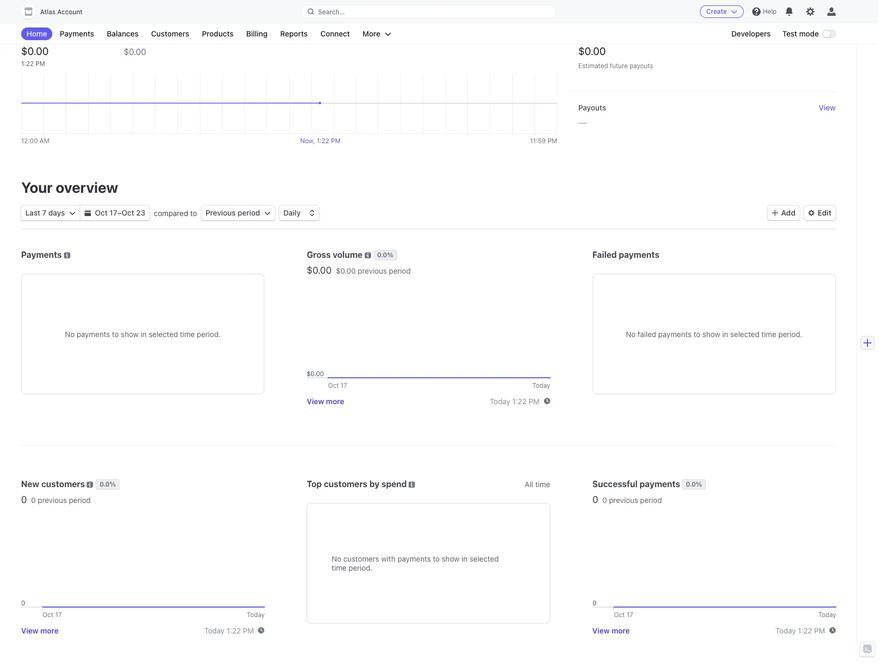 Task type: describe. For each thing, give the bounding box(es) containing it.
connect link
[[315, 27, 355, 40]]

2 horizontal spatial time period.
[[762, 330, 803, 339]]

period for successful payments
[[640, 496, 662, 505]]

reports link
[[275, 27, 313, 40]]

2 horizontal spatial 0.0%
[[686, 481, 702, 489]]

today for payments
[[776, 626, 796, 635]]

edit button
[[804, 206, 836, 221]]

customers for top
[[324, 480, 368, 489]]

1:22 for new customers
[[227, 626, 241, 635]]

pm inside $0.00 1:22 pm
[[35, 60, 45, 68]]

0 horizontal spatial selected
[[149, 330, 178, 339]]

2 view link from the top
[[819, 103, 836, 113]]

0 horizontal spatial in
[[141, 330, 147, 339]]

compared to
[[154, 209, 197, 218]]

more
[[363, 29, 381, 38]]

–
[[117, 208, 122, 217]]

view for new customers
[[21, 626, 38, 635]]

view $0.00 estimated future payouts
[[578, 32, 836, 70]]

no payments to show in selected time period.
[[65, 330, 221, 339]]

atlas
[[40, 8, 56, 16]]

payments link
[[55, 27, 99, 40]]

2 horizontal spatial info image
[[409, 482, 415, 488]]

top customers by spend
[[307, 480, 407, 489]]

no for payments
[[65, 330, 75, 339]]

top
[[307, 480, 322, 489]]

info image for 0
[[87, 482, 93, 488]]

successful
[[593, 480, 638, 489]]

0 horizontal spatial show
[[121, 330, 139, 339]]

no failed payments to show in selected time period.
[[626, 330, 803, 339]]

compared
[[154, 209, 188, 218]]

info image for $0.00
[[365, 252, 371, 259]]

info image
[[64, 252, 70, 259]]

oct 17 – oct 23
[[95, 208, 145, 217]]

search…
[[318, 8, 345, 16]]

all time
[[525, 480, 550, 489]]

selected inside no customers with payments to show in selected time period.
[[470, 555, 499, 564]]

future
[[610, 62, 628, 70]]

developers
[[732, 29, 771, 38]]

previous period
[[206, 208, 260, 217]]

today 1:22 pm for payments
[[776, 626, 825, 635]]

estimated
[[578, 62, 608, 70]]

0.0% for 0
[[100, 481, 116, 489]]

days
[[48, 208, 65, 217]]

no customers with payments to show in selected time period.
[[332, 555, 499, 573]]

help button
[[748, 3, 781, 20]]

2 horizontal spatial in
[[722, 330, 728, 339]]

by
[[370, 480, 380, 489]]

1 view link from the top
[[819, 31, 836, 42]]

to inside no customers with payments to show in selected time period.
[[433, 555, 440, 564]]

2 oct from the left
[[122, 208, 134, 217]]

2 svg image from the left
[[84, 210, 91, 216]]

period for gross volume
[[389, 267, 411, 275]]

failed payments
[[593, 250, 660, 260]]

create button
[[700, 5, 744, 18]]

now, 1:22 pm
[[300, 137, 341, 145]]

toolbar containing add
[[768, 206, 836, 221]]

more button
[[357, 27, 396, 40]]

developers link
[[726, 27, 776, 40]]

svg image for previous period
[[264, 210, 271, 216]]

atlas account button
[[21, 4, 93, 19]]

previous
[[206, 208, 236, 217]]

show inside no customers with payments to show in selected time period.
[[442, 555, 460, 564]]

yesterday
[[124, 32, 159, 41]]

connect
[[320, 29, 350, 38]]

gross volume inside popup button
[[21, 32, 69, 41]]

payouts
[[578, 103, 606, 112]]

home link
[[21, 27, 52, 40]]

1 vertical spatial payments
[[21, 250, 62, 260]]

overview
[[56, 179, 118, 196]]

no for failed payments
[[626, 330, 636, 339]]

all
[[525, 480, 533, 489]]

1 vertical spatial gross volume
[[307, 250, 363, 260]]

$0.00 inside view $0.00 estimated future payouts
[[578, 45, 606, 57]]

successful payments
[[593, 480, 680, 489]]

$0.00 for $0.00 1:22 pm
[[21, 45, 49, 57]]

volume inside popup button
[[43, 32, 69, 41]]

failed
[[638, 330, 656, 339]]

no inside no customers with payments to show in selected time period.
[[332, 555, 341, 564]]

reports
[[280, 29, 308, 38]]

today 1:22 pm for customers
[[204, 626, 254, 635]]

spend
[[382, 480, 407, 489]]

billing link
[[241, 27, 273, 40]]

customers link
[[146, 27, 195, 40]]

Search… search field
[[301, 5, 556, 18]]

0.0% for $0.00
[[377, 251, 394, 259]]

today for customers
[[204, 626, 225, 635]]

billing
[[246, 29, 268, 38]]

payments for failed payments
[[619, 250, 660, 260]]

add button
[[768, 206, 800, 221]]

last 7 days
[[25, 208, 65, 217]]

period for new customers
[[69, 496, 91, 505]]

failed
[[593, 250, 617, 260]]

$0.00 inside $0.00 $0.00 previous period
[[336, 267, 356, 275]]

previous for customers
[[38, 496, 67, 505]]

23
[[136, 208, 145, 217]]

0 vertical spatial payments
[[60, 29, 94, 38]]

12:00
[[21, 137, 38, 145]]

2 horizontal spatial selected
[[730, 330, 760, 339]]



Task type: locate. For each thing, give the bounding box(es) containing it.
now,
[[300, 137, 315, 145]]

$0.00 $0.00 previous period
[[307, 265, 411, 276]]

oct
[[95, 208, 108, 217], [122, 208, 134, 217]]

in
[[141, 330, 147, 339], [722, 330, 728, 339], [462, 555, 468, 564]]

period
[[238, 208, 260, 217], [389, 267, 411, 275], [69, 496, 91, 505], [640, 496, 662, 505]]

0 horizontal spatial volume
[[43, 32, 69, 41]]

1 horizontal spatial svg image
[[84, 210, 91, 216]]

0 horizontal spatial view more link
[[21, 626, 59, 635]]

volume up $0.00 $0.00 previous period
[[333, 250, 363, 260]]

1 horizontal spatial info image
[[365, 252, 371, 259]]

mode
[[799, 29, 819, 38]]

2 horizontal spatial view more link
[[593, 626, 630, 635]]

1 horizontal spatial today 1:22 pm
[[490, 397, 540, 406]]

view link
[[819, 31, 836, 42], [819, 103, 836, 113]]

0.0%
[[377, 251, 394, 259], [100, 481, 116, 489], [686, 481, 702, 489]]

view more link for gross
[[307, 397, 344, 406]]

0 0 previous period down successful payments
[[593, 494, 662, 506]]

balances link
[[102, 27, 144, 40]]

customers left with
[[343, 555, 379, 564]]

11:59
[[530, 137, 546, 145]]

gross up $0.00 $0.00 previous period
[[307, 250, 331, 260]]

view more link
[[307, 397, 344, 406], [21, 626, 59, 635], [593, 626, 630, 635]]

svg image down 'overview'
[[84, 210, 91, 216]]

0 0 previous period for customers
[[21, 494, 91, 506]]

yesterday button
[[124, 31, 167, 42]]

svg image inside previous period popup button
[[264, 210, 271, 216]]

in inside no customers with payments to show in selected time period.
[[462, 555, 468, 564]]

1:22 inside $0.00 1:22 pm
[[21, 60, 34, 68]]

figure
[[21, 74, 557, 134], [21, 74, 557, 134]]

today for volume
[[490, 397, 510, 406]]

2 horizontal spatial today 1:22 pm
[[776, 626, 825, 635]]

payments down account
[[60, 29, 94, 38]]

payments for successful payments
[[640, 480, 680, 489]]

1 horizontal spatial view more link
[[307, 397, 344, 406]]

0 horizontal spatial gross volume
[[21, 32, 69, 41]]

1 vertical spatial volume
[[333, 250, 363, 260]]

0 horizontal spatial view more
[[21, 626, 59, 635]]

12:00 am
[[21, 137, 49, 145]]

1 horizontal spatial gross volume
[[307, 250, 363, 260]]

gross volume
[[21, 32, 69, 41], [307, 250, 363, 260]]

gross volume up $0.00 1:22 pm
[[21, 32, 69, 41]]

1 horizontal spatial time period.
[[332, 564, 373, 573]]

2 horizontal spatial more
[[612, 626, 630, 635]]

0 0 previous period for payments
[[593, 494, 662, 506]]

edit
[[818, 208, 832, 217]]

info image right new customers at left
[[87, 482, 93, 488]]

$0.00
[[21, 45, 49, 57], [578, 45, 606, 57], [124, 47, 146, 57], [307, 265, 332, 276], [336, 267, 356, 275]]

1 horizontal spatial gross
[[307, 250, 331, 260]]

1:22 for gross volume
[[512, 397, 527, 406]]

0 horizontal spatial 0 0 previous period
[[21, 494, 91, 506]]

more
[[326, 397, 344, 406], [40, 626, 59, 635], [612, 626, 630, 635]]

1:22 for successful payments
[[798, 626, 812, 635]]

view for successful payments
[[593, 626, 610, 635]]

svg image right days
[[69, 210, 75, 216]]

volume down the atlas account 'button' on the left of the page
[[43, 32, 69, 41]]

svg image right previous period
[[264, 210, 271, 216]]

1 horizontal spatial today
[[490, 397, 510, 406]]

1 horizontal spatial selected
[[470, 555, 499, 564]]

previous for volume
[[358, 267, 387, 275]]

0 vertical spatial gross volume
[[21, 32, 69, 41]]

1 horizontal spatial oct
[[122, 208, 134, 217]]

Search… text field
[[301, 5, 556, 18]]

more for gross
[[326, 397, 344, 406]]

last 7 days button
[[21, 206, 80, 221]]

0 horizontal spatial previous
[[38, 496, 67, 505]]

view inside view $0.00 estimated future payouts
[[819, 32, 836, 41]]

more for successful
[[612, 626, 630, 635]]

view for gross volume
[[307, 397, 324, 406]]

0
[[21, 494, 27, 506], [593, 494, 598, 506], [31, 496, 36, 505], [603, 496, 607, 505]]

more for new
[[40, 626, 59, 635]]

0 vertical spatial gross
[[21, 32, 42, 41]]

17
[[110, 208, 117, 217]]

view more for successful
[[593, 626, 630, 635]]

1 horizontal spatial 0.0%
[[377, 251, 394, 259]]

info image
[[365, 252, 371, 259], [87, 482, 93, 488], [409, 482, 415, 488]]

help
[[763, 7, 777, 15]]

new customers
[[21, 480, 85, 489]]

1 horizontal spatial show
[[442, 555, 460, 564]]

payments inside no customers with payments to show in selected time period.
[[398, 555, 431, 564]]

today 1:22 pm
[[490, 397, 540, 406], [204, 626, 254, 635], [776, 626, 825, 635]]

period inside previous period popup button
[[238, 208, 260, 217]]

2 horizontal spatial today
[[776, 626, 796, 635]]

your
[[21, 179, 53, 196]]

previous period button
[[201, 206, 275, 221]]

notifications image
[[785, 7, 794, 16]]

oct left 23
[[122, 208, 134, 217]]

home
[[26, 29, 47, 38]]

show
[[121, 330, 139, 339], [703, 330, 720, 339], [442, 555, 460, 564]]

oct left 17
[[95, 208, 108, 217]]

customers
[[151, 29, 189, 38]]

payments for no payments to show in selected time period.
[[77, 330, 110, 339]]

1 horizontal spatial more
[[326, 397, 344, 406]]

1 0 0 previous period from the left
[[21, 494, 91, 506]]

payments
[[60, 29, 94, 38], [21, 250, 62, 260]]

0 horizontal spatial more
[[40, 626, 59, 635]]

products
[[202, 29, 234, 38]]

1 oct from the left
[[95, 208, 108, 217]]

today 1:22 pm for volume
[[490, 397, 540, 406]]

0 horizontal spatial svg image
[[69, 210, 75, 216]]

11:59 pm
[[530, 137, 557, 145]]

1 horizontal spatial view more
[[307, 397, 344, 406]]

pm
[[35, 60, 45, 68], [331, 137, 341, 145], [548, 137, 557, 145], [529, 397, 540, 406], [243, 626, 254, 635], [814, 626, 825, 635]]

balances
[[107, 29, 138, 38]]

your overview
[[21, 179, 118, 196]]

1 horizontal spatial in
[[462, 555, 468, 564]]

customers inside no customers with payments to show in selected time period.
[[343, 555, 379, 564]]

volume
[[43, 32, 69, 41], [333, 250, 363, 260]]

$0.00 1:22 pm
[[21, 45, 49, 68]]

0 horizontal spatial time period.
[[180, 330, 221, 339]]

time period.
[[180, 330, 221, 339], [762, 330, 803, 339], [332, 564, 373, 573]]

time period. inside no customers with payments to show in selected time period.
[[332, 564, 373, 573]]

info image right spend
[[409, 482, 415, 488]]

2 horizontal spatial no
[[626, 330, 636, 339]]

0 horizontal spatial 0.0%
[[100, 481, 116, 489]]

previous for payments
[[609, 496, 638, 505]]

0 vertical spatial view link
[[819, 31, 836, 42]]

0 horizontal spatial info image
[[87, 482, 93, 488]]

customers left by
[[324, 480, 368, 489]]

selected
[[149, 330, 178, 339], [730, 330, 760, 339], [470, 555, 499, 564]]

2 horizontal spatial show
[[703, 330, 720, 339]]

$0.00 for $0.00
[[124, 47, 146, 57]]

time
[[535, 480, 550, 489]]

0 horizontal spatial no
[[65, 330, 75, 339]]

2 0 0 previous period from the left
[[593, 494, 662, 506]]

atlas account
[[40, 8, 83, 16]]

test mode
[[783, 29, 819, 38]]

1 horizontal spatial 0 0 previous period
[[593, 494, 662, 506]]

0 horizontal spatial oct
[[95, 208, 108, 217]]

account
[[57, 8, 83, 16]]

create
[[707, 7, 727, 15]]

svg image
[[69, 210, 75, 216], [84, 210, 91, 216], [264, 210, 271, 216]]

with
[[381, 555, 396, 564]]

0 horizontal spatial gross
[[21, 32, 42, 41]]

view more for new
[[21, 626, 59, 635]]

customers
[[41, 480, 85, 489], [324, 480, 368, 489], [343, 555, 379, 564]]

0 0 previous period down new customers at left
[[21, 494, 91, 506]]

1 horizontal spatial previous
[[358, 267, 387, 275]]

1 horizontal spatial volume
[[333, 250, 363, 260]]

3 svg image from the left
[[264, 210, 271, 216]]

1 vertical spatial view link
[[819, 103, 836, 113]]

add
[[781, 208, 796, 217]]

7
[[42, 208, 46, 217]]

toolbar
[[768, 206, 836, 221]]

gross inside popup button
[[21, 32, 42, 41]]

payments left info icon
[[21, 250, 62, 260]]

view more link for new
[[21, 626, 59, 635]]

2 horizontal spatial previous
[[609, 496, 638, 505]]

0 horizontal spatial today
[[204, 626, 225, 635]]

svg image for last 7 days
[[69, 210, 75, 216]]

period inside $0.00 $0.00 previous period
[[389, 267, 411, 275]]

payments
[[619, 250, 660, 260], [77, 330, 110, 339], [658, 330, 692, 339], [640, 480, 680, 489], [398, 555, 431, 564]]

svg image inside "last 7 days" popup button
[[69, 210, 75, 216]]

customers for no
[[343, 555, 379, 564]]

gross up $0.00 1:22 pm
[[21, 32, 42, 41]]

1 vertical spatial gross
[[307, 250, 331, 260]]

test
[[783, 29, 797, 38]]

gross volume up $0.00 $0.00 previous period
[[307, 250, 363, 260]]

customers right new
[[41, 480, 85, 489]]

am
[[40, 137, 49, 145]]

0 vertical spatial volume
[[43, 32, 69, 41]]

0 horizontal spatial today 1:22 pm
[[204, 626, 254, 635]]

0 0 previous period
[[21, 494, 91, 506], [593, 494, 662, 506]]

view more link for successful
[[593, 626, 630, 635]]

1 horizontal spatial no
[[332, 555, 341, 564]]

last
[[25, 208, 40, 217]]

products link
[[197, 27, 239, 40]]

—
[[578, 116, 587, 128]]

gross
[[21, 32, 42, 41], [307, 250, 331, 260]]

$0.00 for $0.00 $0.00 previous period
[[307, 265, 332, 276]]

today
[[490, 397, 510, 406], [204, 626, 225, 635], [776, 626, 796, 635]]

new
[[21, 480, 39, 489]]

view more for gross
[[307, 397, 344, 406]]

to
[[190, 209, 197, 218], [112, 330, 119, 339], [694, 330, 701, 339], [433, 555, 440, 564]]

info image up $0.00 $0.00 previous period
[[365, 252, 371, 259]]

previous inside $0.00 $0.00 previous period
[[358, 267, 387, 275]]

view more
[[307, 397, 344, 406], [21, 626, 59, 635], [593, 626, 630, 635]]

2 horizontal spatial view more
[[593, 626, 630, 635]]

1 svg image from the left
[[69, 210, 75, 216]]

customers for new
[[41, 480, 85, 489]]

2 horizontal spatial svg image
[[264, 210, 271, 216]]

1:22
[[21, 60, 34, 68], [317, 137, 329, 145], [512, 397, 527, 406], [227, 626, 241, 635], [798, 626, 812, 635]]

payouts
[[630, 62, 653, 70]]

gross volume button
[[21, 31, 77, 42]]



Task type: vqa. For each thing, say whether or not it's contained in the screenshot.
a
no



